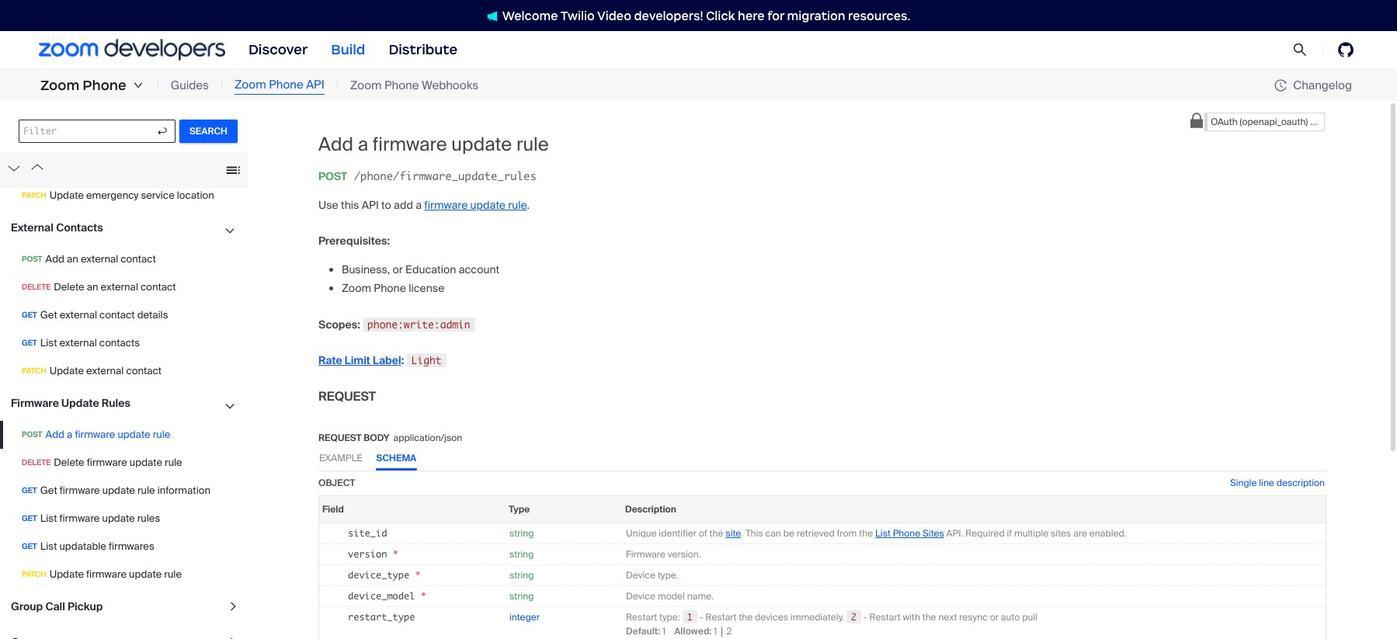 Task type: locate. For each thing, give the bounding box(es) containing it.
3 phone from the left
[[385, 77, 419, 93]]

request up body
[[319, 388, 376, 405]]

1 request from the top
[[319, 388, 376, 405]]

body
[[364, 432, 390, 444]]

welcome twilio video developers! click here for migration resources.
[[502, 8, 911, 23]]

* for device_type *
[[415, 569, 421, 581]]

0 vertical spatial request
[[319, 388, 376, 405]]

phone left down image
[[83, 77, 126, 94]]

* right device_model
[[421, 590, 426, 602]]

phone left webhooks
[[385, 77, 419, 93]]

request body application/json
[[319, 432, 462, 444]]

4 string from the top
[[510, 590, 534, 603]]

1 horizontal spatial zoom
[[235, 77, 266, 93]]

1 vertical spatial request
[[319, 432, 362, 444]]

zoom phone
[[40, 77, 126, 94]]

0 vertical spatial *
[[393, 548, 398, 560]]

1 phone from the left
[[83, 77, 126, 94]]

request
[[319, 388, 376, 405], [319, 432, 362, 444]]

field
[[322, 503, 344, 516]]

* up device_type *
[[393, 548, 398, 560]]

device_model *
[[348, 590, 426, 602]]

string for device_model *
[[510, 590, 534, 603]]

0 horizontal spatial zoom
[[40, 77, 79, 94]]

string for version *
[[510, 548, 534, 561]]

2 zoom from the left
[[235, 77, 266, 93]]

single line description
[[1231, 477, 1325, 489]]

3 string from the top
[[510, 569, 534, 582]]

2 phone from the left
[[269, 77, 303, 93]]

restart_type
[[348, 611, 415, 623]]

version *
[[348, 548, 398, 560]]

request left body
[[319, 432, 362, 444]]

phone for zoom phone
[[83, 77, 126, 94]]

1 horizontal spatial phone
[[269, 77, 303, 93]]

notification image
[[487, 11, 502, 22], [487, 11, 498, 22]]

2 vertical spatial *
[[421, 590, 426, 602]]

* up device_model *
[[415, 569, 421, 581]]

1 vertical spatial *
[[415, 569, 421, 581]]

integer
[[510, 611, 540, 624]]

phone
[[83, 77, 126, 94], [269, 77, 303, 93], [385, 77, 419, 93]]

phone left api
[[269, 77, 303, 93]]

2 horizontal spatial zoom
[[350, 77, 382, 93]]

2 string from the top
[[510, 548, 534, 561]]

1 string from the top
[[510, 527, 534, 540]]

2 request from the top
[[319, 432, 362, 444]]

*
[[393, 548, 398, 560], [415, 569, 421, 581], [421, 590, 426, 602]]

version
[[348, 548, 387, 560]]

phone for zoom phone webhooks
[[385, 77, 419, 93]]

2 horizontal spatial phone
[[385, 77, 419, 93]]

zoom phone webhooks link
[[350, 77, 479, 94]]

guides
[[171, 77, 209, 93]]

search image
[[1293, 43, 1308, 57], [1293, 43, 1308, 57]]

changelog link
[[1275, 77, 1352, 93]]

string
[[510, 527, 534, 540], [510, 548, 534, 561], [510, 569, 534, 582], [510, 590, 534, 603]]

request for request
[[319, 388, 376, 405]]

zoom phone api link
[[235, 76, 325, 95]]

0 horizontal spatial phone
[[83, 77, 126, 94]]

zoom
[[40, 77, 79, 94], [235, 77, 266, 93], [350, 77, 382, 93]]

history image
[[1275, 79, 1294, 92], [1275, 79, 1287, 92]]

type
[[509, 503, 530, 516]]

3 zoom from the left
[[350, 77, 382, 93]]

1 zoom from the left
[[40, 77, 79, 94]]



Task type: describe. For each thing, give the bounding box(es) containing it.
string for device_type *
[[510, 569, 534, 582]]

welcome twilio video developers! click here for migration resources. link
[[471, 7, 926, 24]]

video
[[597, 8, 632, 23]]

application/json
[[393, 432, 462, 444]]

changelog
[[1294, 77, 1352, 93]]

request for request body application/json
[[319, 432, 362, 444]]

api
[[306, 77, 325, 93]]

phone for zoom phone api
[[269, 77, 303, 93]]

zoom developer logo image
[[39, 39, 225, 60]]

zoom for zoom phone api
[[235, 77, 266, 93]]

* for device_model *
[[421, 590, 426, 602]]

single
[[1231, 477, 1257, 489]]

object
[[319, 477, 355, 489]]

welcome
[[502, 8, 558, 23]]

here
[[738, 8, 765, 23]]

device_type
[[348, 569, 410, 581]]

guides link
[[171, 77, 209, 94]]

zoom for zoom phone webhooks
[[350, 77, 382, 93]]

twilio
[[561, 8, 595, 23]]

for
[[768, 8, 785, 23]]

zoom phone api
[[235, 77, 325, 93]]

site_id
[[348, 527, 387, 539]]

github image
[[1339, 42, 1354, 57]]

* for version *
[[393, 548, 398, 560]]

developers!
[[634, 8, 704, 23]]

down image
[[133, 81, 143, 90]]

webhooks
[[422, 77, 479, 93]]

github image
[[1339, 42, 1354, 57]]

resources.
[[848, 8, 911, 23]]

zoom for zoom phone
[[40, 77, 79, 94]]

description
[[1277, 477, 1325, 489]]

migration
[[787, 8, 846, 23]]

click
[[706, 8, 735, 23]]

device_type *
[[348, 569, 421, 581]]

zoom phone webhooks
[[350, 77, 479, 93]]

line
[[1259, 477, 1275, 489]]

device_model
[[348, 590, 415, 602]]



Task type: vqa. For each thing, say whether or not it's contained in the screenshot.
Application/Json
yes



